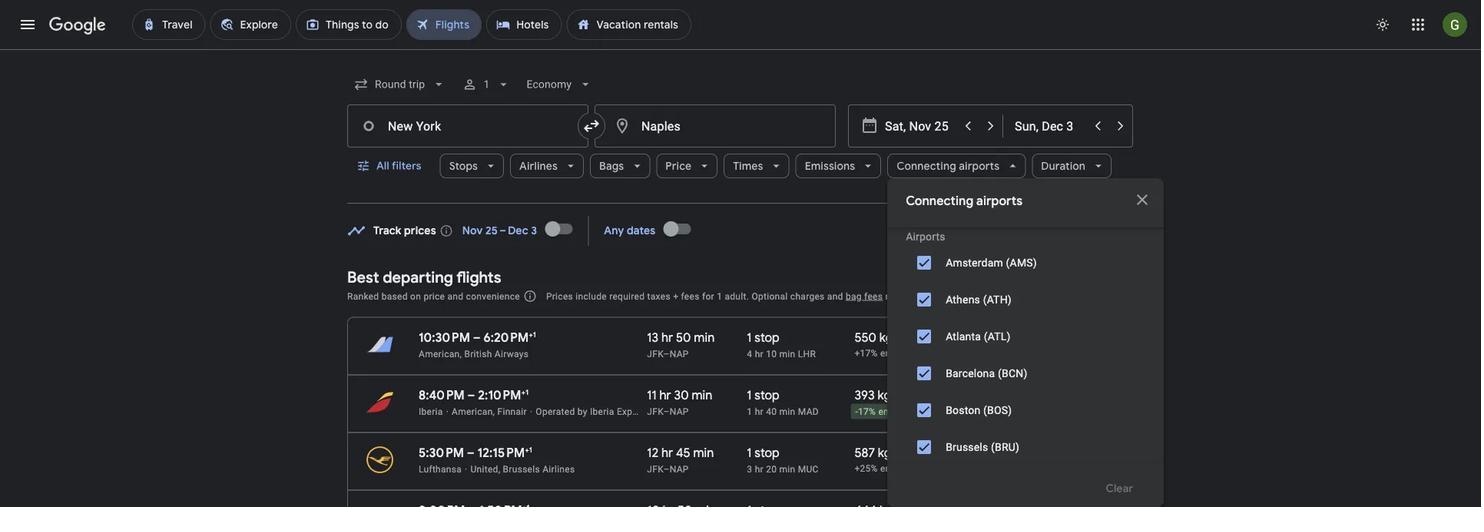Task type: locate. For each thing, give the bounding box(es) containing it.
+ up airways
[[529, 330, 533, 339]]

1 vertical spatial 2
[[913, 392, 919, 405]]

8:40 pm – 2:10 pm + 1
[[419, 387, 529, 403]]

jfk down 11 at left
[[647, 406, 663, 417]]

(bru)
[[991, 441, 1020, 453]]

0 vertical spatial airlines
[[519, 159, 558, 173]]

1 vertical spatial jfk
[[647, 406, 663, 417]]

0 vertical spatial airports
[[959, 159, 1000, 173]]

nap for 50
[[670, 348, 689, 359]]

learn more about tracked prices image
[[439, 224, 453, 238]]

hr inside the 1 stop 3 hr 20 min muc
[[755, 464, 764, 474]]

Departure time: 8:40 PM. text field
[[419, 387, 465, 403]]

1 vertical spatial stop
[[755, 387, 780, 403]]

stop for 13 hr 50 min
[[755, 330, 780, 345]]

10
[[766, 348, 777, 359]]

nap down 45
[[670, 464, 689, 474]]

stop inside the 1 stop 3 hr 20 min muc
[[755, 445, 780, 461]]

587 kg co 2 +25% emissions
[[855, 445, 924, 474]]

best
[[347, 267, 379, 287]]

kg right 587
[[878, 445, 892, 461]]

3 1 stop flight. element from the top
[[747, 445, 780, 463]]

 image
[[446, 406, 449, 417], [530, 406, 533, 417]]

0 horizontal spatial fees
[[681, 291, 700, 302]]

3 stop from the top
[[755, 445, 780, 461]]

1 horizontal spatial brussels
[[946, 441, 988, 453]]

nap inside 12 hr 45 min jfk – nap
[[670, 464, 689, 474]]

stop for 12 hr 45 min
[[755, 445, 780, 461]]

nap for 45
[[670, 464, 689, 474]]

stop
[[755, 330, 780, 345], [755, 387, 780, 403], [755, 445, 780, 461]]

close dialog image
[[1133, 191, 1152, 209]]

stop inside 1 stop 4 hr 10 min lhr
[[755, 330, 780, 345]]

kg inside the 550 kg co 2 +17% emissions
[[880, 330, 893, 345]]

Arrival time: 2:10 PM on  Sunday, November 26. text field
[[478, 387, 529, 403]]

stop inside 1 stop 1 hr 40 min mad
[[755, 387, 780, 403]]

co right 550
[[896, 330, 915, 345]]

0 vertical spatial 2
[[915, 334, 920, 347]]

co inside 393 kg co 2
[[894, 387, 913, 403]]

operated by iberia express
[[536, 406, 651, 417]]

1 vertical spatial airlines
[[543, 464, 575, 474]]

price graph button
[[1020, 216, 1131, 244]]

– inside 12 hr 45 min jfk – nap
[[663, 464, 670, 474]]

co for 550
[[896, 330, 915, 345]]

min right 10
[[779, 348, 796, 359]]

nap for 30
[[670, 406, 689, 417]]

date
[[953, 223, 978, 237]]

airlines right stops popup button
[[519, 159, 558, 173]]

$531
[[1046, 445, 1072, 461]]

-
[[855, 407, 858, 417]]

nap down 50 on the bottom
[[670, 348, 689, 359]]

emissions button
[[796, 148, 881, 184]]

min inside "13 hr 50 min jfk – nap"
[[694, 330, 715, 345]]

airports up date grid
[[959, 159, 1000, 173]]

convenience
[[466, 291, 520, 302]]

kg for 550
[[880, 330, 893, 345]]

hr inside 1 stop 1 hr 40 min mad
[[755, 406, 764, 417]]

3 left the 20
[[747, 464, 752, 474]]

0 vertical spatial connecting airports
[[897, 159, 1000, 173]]

duration
[[1041, 159, 1086, 173]]

co inside the 587 kg co 2 +25% emissions
[[894, 445, 913, 461]]

1 vertical spatial american,
[[452, 406, 495, 417]]

1 horizontal spatial price
[[1060, 223, 1086, 237]]

loading results progress bar
[[0, 49, 1481, 52]]

track
[[373, 224, 401, 238]]

emissions right +17%
[[880, 348, 924, 359]]

-17% emissions
[[855, 407, 923, 417]]

kg
[[880, 330, 893, 345], [878, 387, 891, 403], [878, 445, 892, 461]]

0 vertical spatial connecting
[[897, 159, 956, 173]]

hr left the 20
[[755, 464, 764, 474]]

0 horizontal spatial and
[[447, 291, 463, 302]]

jfk down 12
[[647, 464, 663, 474]]

min inside the 1 stop 3 hr 20 min muc
[[779, 464, 796, 474]]

price left graph
[[1060, 223, 1086, 237]]

2 vertical spatial emissions
[[880, 463, 924, 474]]

2 right 587
[[913, 450, 919, 463]]

0 vertical spatial stop
[[755, 330, 780, 345]]

layover (1 of 1) is a 3 hr 20 min layover at munich international airport in munich. element
[[747, 463, 847, 475]]

Arrival time: 12:15 PM on  Sunday, November 26. text field
[[477, 445, 532, 461]]

emissions down 393 kg co 2
[[878, 407, 923, 417]]

1 vertical spatial airports
[[976, 193, 1023, 209]]

change appearance image
[[1364, 6, 1401, 43]]

2 inside the 587 kg co 2 +25% emissions
[[913, 450, 919, 463]]

+ inside 5:30 pm – 12:15 pm + 1
[[525, 445, 529, 454]]

total duration 10 hr 50 min. element
[[647, 503, 747, 507]]

co
[[896, 330, 915, 345], [894, 387, 913, 403], [894, 445, 913, 461]]

2  image from the left
[[530, 406, 533, 417]]

hr right 4
[[755, 348, 764, 359]]

3 right the 25 – dec
[[531, 224, 537, 238]]

3
[[531, 224, 537, 238], [747, 464, 752, 474]]

0 vertical spatial jfk
[[647, 348, 663, 359]]

+ inside the 8:40 pm – 2:10 pm + 1
[[521, 387, 525, 397]]

2 inside 393 kg co 2
[[913, 392, 919, 405]]

1 vertical spatial co
[[894, 387, 913, 403]]

total duration 13 hr 50 min. element
[[647, 330, 747, 348]]

and
[[447, 291, 463, 302], [827, 291, 843, 302]]

1 vertical spatial brussels
[[503, 464, 540, 474]]

kg inside the 587 kg co 2 +25% emissions
[[878, 445, 892, 461]]

mad
[[798, 406, 819, 417]]

co right 587
[[894, 445, 913, 461]]

– inside "13 hr 50 min jfk – nap"
[[663, 348, 670, 359]]

0 horizontal spatial iberia
[[419, 406, 443, 417]]

finnair
[[497, 406, 527, 417]]

none search field containing connecting airports
[[347, 66, 1164, 507]]

2 vertical spatial nap
[[670, 464, 689, 474]]

emissions
[[880, 348, 924, 359], [878, 407, 923, 417], [880, 463, 924, 474]]

jfk down 13
[[647, 348, 663, 359]]

kg up the -17% emissions at bottom right
[[878, 387, 891, 403]]

airlines button
[[510, 148, 584, 184]]

+ up united, brussels airlines
[[525, 445, 529, 454]]

1 horizontal spatial  image
[[530, 406, 533, 417]]

connecting airports up the date grid button
[[906, 193, 1023, 209]]

(atl)
[[984, 330, 1011, 343]]

jfk inside "13 hr 50 min jfk – nap"
[[647, 348, 663, 359]]

based
[[382, 291, 408, 302]]

0 vertical spatial brussels
[[946, 441, 988, 453]]

None text field
[[347, 104, 588, 148], [595, 104, 836, 148], [347, 104, 588, 148], [595, 104, 836, 148]]

1 jfk from the top
[[647, 348, 663, 359]]

3 jfk from the top
[[647, 464, 663, 474]]

+ right taxes on the left bottom
[[673, 291, 679, 302]]

0 vertical spatial nap
[[670, 348, 689, 359]]

main menu image
[[18, 15, 37, 34]]

Departure time: 10:30 PM. text field
[[419, 330, 470, 345]]

2 vertical spatial jfk
[[647, 464, 663, 474]]

– down total duration 12 hr 45 min. element
[[663, 464, 670, 474]]

stops button
[[440, 148, 504, 184]]

price button
[[656, 148, 718, 184]]

american, british airways
[[419, 348, 529, 359]]

and left bag
[[827, 291, 843, 302]]

12 hr 45 min jfk – nap
[[647, 445, 714, 474]]

13
[[647, 330, 658, 345]]

3 inside find the best price region
[[531, 224, 537, 238]]

0 vertical spatial kg
[[880, 330, 893, 345]]

3 for 25 – dec
[[531, 224, 537, 238]]

american, down leaves john f. kennedy international airport at 8:40 pm on saturday, november 25 and arrives at naples international airport at 2:10 pm on sunday, november 26. element
[[452, 406, 495, 417]]

2 up the -17% emissions at bottom right
[[913, 392, 919, 405]]

Arrival time: 6:20 PM on  Sunday, November 26. text field
[[484, 330, 536, 345]]

airports
[[959, 159, 1000, 173], [976, 193, 1023, 209]]

american, finnair
[[452, 406, 527, 417]]

2 jfk from the top
[[647, 406, 663, 417]]

0 horizontal spatial  image
[[446, 406, 449, 417]]

brussels down boston at the right of page
[[946, 441, 988, 453]]

co inside the 550 kg co 2 +17% emissions
[[896, 330, 915, 345]]

nov
[[462, 224, 483, 238]]

None field
[[347, 71, 453, 98], [520, 71, 599, 98], [347, 71, 453, 98], [520, 71, 599, 98]]

1 vertical spatial nap
[[670, 406, 689, 417]]

airlines inside popup button
[[519, 159, 558, 173]]

stops
[[449, 159, 478, 173]]

price inside button
[[1060, 223, 1086, 237]]

swap origin and destination. image
[[582, 117, 601, 135]]

emissions
[[805, 159, 855, 173]]

jfk inside 11 hr 30 min jfk – nap
[[647, 406, 663, 417]]

min right the 20
[[779, 464, 796, 474]]

total duration 12 hr 45 min. element
[[647, 445, 747, 463]]

kg right 550
[[880, 330, 893, 345]]

0 vertical spatial 3
[[531, 224, 537, 238]]

1 nap from the top
[[670, 348, 689, 359]]

departing
[[383, 267, 453, 287]]

atlanta
[[946, 330, 981, 343]]

min right 30
[[692, 387, 712, 403]]

2 inside the 550 kg co 2 +17% emissions
[[915, 334, 920, 347]]

price
[[424, 291, 445, 302]]

price for price graph
[[1060, 223, 1086, 237]]

amsterdam
[[946, 256, 1003, 269]]

+ inside the 10:30 pm – 6:20 pm + 1
[[529, 330, 533, 339]]

min right 45
[[693, 445, 714, 461]]

0 vertical spatial co
[[896, 330, 915, 345]]

stop up 10
[[755, 330, 780, 345]]

0 horizontal spatial price
[[666, 159, 692, 173]]

1 vertical spatial emissions
[[878, 407, 923, 417]]

emissions for 550
[[880, 348, 924, 359]]

1 horizontal spatial and
[[827, 291, 843, 302]]

1 inside the 1 stop 3 hr 20 min muc
[[747, 445, 752, 461]]

fees right bag
[[864, 291, 883, 302]]

2 iberia from the left
[[590, 406, 614, 417]]

nap inside 11 hr 30 min jfk – nap
[[670, 406, 689, 417]]

+ up the "finnair"
[[521, 387, 525, 397]]

and right price
[[447, 291, 463, 302]]

kg inside 393 kg co 2
[[878, 387, 891, 403]]

0 horizontal spatial brussels
[[503, 464, 540, 474]]

hr left 40
[[755, 406, 764, 417]]

2 1 stop flight. element from the top
[[747, 387, 780, 405]]

brussels
[[946, 441, 988, 453], [503, 464, 540, 474]]

2 nap from the top
[[670, 406, 689, 417]]

 image down 8:40 pm
[[446, 406, 449, 417]]

0 vertical spatial emissions
[[880, 348, 924, 359]]

None search field
[[347, 66, 1164, 507]]

2 vertical spatial co
[[894, 445, 913, 461]]

stop for 11 hr 30 min
[[755, 387, 780, 403]]

stop up the 20
[[755, 445, 780, 461]]

boston
[[946, 404, 981, 416]]

airports up grid
[[976, 193, 1023, 209]]

10:30 pm
[[419, 330, 470, 345]]

united,
[[471, 464, 500, 474]]

airlines down operated
[[543, 464, 575, 474]]

2 vertical spatial stop
[[755, 445, 780, 461]]

nap inside "13 hr 50 min jfk – nap"
[[670, 348, 689, 359]]

american, down 10:30 pm "text field"
[[419, 348, 462, 359]]

1
[[483, 78, 490, 91], [717, 291, 722, 302], [533, 330, 536, 339], [747, 330, 752, 345], [525, 387, 529, 397], [747, 387, 752, 403], [747, 406, 752, 417], [529, 445, 532, 454], [747, 445, 752, 461]]

nap down 30
[[670, 406, 689, 417]]

bags
[[599, 159, 624, 173]]

hr right 11 at left
[[660, 387, 671, 403]]

1 horizontal spatial 3
[[747, 464, 752, 474]]

apply.
[[906, 291, 931, 302]]

– down total duration 13 hr 50 min. element
[[663, 348, 670, 359]]

emissions inside the 550 kg co 2 +17% emissions
[[880, 348, 924, 359]]

price right bags popup button
[[666, 159, 692, 173]]

2 vertical spatial kg
[[878, 445, 892, 461]]

kg for 393
[[878, 387, 891, 403]]

price inside popup button
[[666, 159, 692, 173]]

airports
[[906, 230, 945, 243]]

jfk
[[647, 348, 663, 359], [647, 406, 663, 417], [647, 464, 663, 474]]

0 vertical spatial price
[[666, 159, 692, 173]]

2 and from the left
[[827, 291, 843, 302]]

for
[[702, 291, 714, 302]]

connecting airports
[[897, 159, 1000, 173], [906, 193, 1023, 209]]

(ath)
[[983, 293, 1012, 306]]

hr inside 12 hr 45 min jfk – nap
[[661, 445, 673, 461]]

1 1 stop flight. element from the top
[[747, 330, 780, 348]]

connecting airports down departure text field
[[897, 159, 1000, 173]]

3 nap from the top
[[670, 464, 689, 474]]

+17%
[[855, 348, 878, 359]]

1 stop flight. element up 40
[[747, 387, 780, 405]]

price
[[666, 159, 692, 173], [1060, 223, 1086, 237]]

flights
[[456, 267, 501, 287]]

1 stop flight. element
[[747, 330, 780, 348], [747, 387, 780, 405], [747, 445, 780, 463], [747, 503, 780, 507]]

– up 'united,'
[[467, 445, 475, 461]]

1 stop from the top
[[755, 330, 780, 345]]

jfk for 11
[[647, 406, 663, 417]]

co up the -17% emissions at bottom right
[[894, 387, 913, 403]]

fees left the for
[[681, 291, 700, 302]]

1 vertical spatial price
[[1060, 223, 1086, 237]]

1 stop flight. element down the 20
[[747, 503, 780, 507]]

(bcn)
[[998, 367, 1027, 380]]

required
[[609, 291, 645, 302]]

2 vertical spatial 2
[[913, 450, 919, 463]]

1 vertical spatial kg
[[878, 387, 891, 403]]

emissions right +25% at right
[[880, 463, 924, 474]]

+ for 2:10 pm
[[521, 387, 525, 397]]

2 stop from the top
[[755, 387, 780, 403]]

layover (1 of 1) is a 1 hr 40 min layover at adolfo suárez madrid–barajas airport in madrid. element
[[747, 405, 847, 418]]

stop up 40
[[755, 387, 780, 403]]

1 vertical spatial 3
[[747, 464, 752, 474]]

2 for 393
[[913, 392, 919, 405]]

connecting up the date grid button
[[906, 193, 974, 209]]

1 horizontal spatial iberia
[[590, 406, 614, 417]]

taxes
[[647, 291, 671, 302]]

connecting down departure text field
[[897, 159, 956, 173]]

1 stop flight. element up 10
[[747, 330, 780, 348]]

any
[[604, 224, 624, 238]]

8:40 pm
[[419, 387, 465, 403]]

iberia down 8:40 pm
[[419, 406, 443, 417]]

 image right the "finnair"
[[530, 406, 533, 417]]

1 inside 5:30 pm – 12:15 pm + 1
[[529, 445, 532, 454]]

– right "express"
[[663, 406, 670, 417]]

jfk inside 12 hr 45 min jfk – nap
[[647, 464, 663, 474]]

Departure time: 5:30 PM. text field
[[419, 445, 464, 461]]

hr inside "13 hr 50 min jfk – nap"
[[661, 330, 673, 345]]

min right 50 on the bottom
[[694, 330, 715, 345]]

co for 393
[[894, 387, 913, 403]]

0 horizontal spatial 3
[[531, 224, 537, 238]]

leaves john f. kennedy international airport at 10:30 pm on saturday, november 25 and arrives at naples international airport at 6:20 pm on sunday, november 26. element
[[419, 330, 536, 345]]

hr right 12
[[661, 445, 673, 461]]

1 vertical spatial connecting
[[906, 193, 974, 209]]

1  image from the left
[[446, 406, 449, 417]]

emissions inside the 587 kg co 2 +25% emissions
[[880, 463, 924, 474]]

2 for 550
[[915, 334, 920, 347]]

brussels down 'arrival time: 12:15 pm on  sunday, november 26.' text field
[[503, 464, 540, 474]]

+
[[673, 291, 679, 302], [529, 330, 533, 339], [521, 387, 525, 397], [525, 445, 529, 454]]

emissions for 587
[[880, 463, 924, 474]]

2 down apply.
[[915, 334, 920, 347]]

min inside 11 hr 30 min jfk – nap
[[692, 387, 712, 403]]

3 inside the 1 stop 3 hr 20 min muc
[[747, 464, 752, 474]]

price graph
[[1060, 223, 1119, 237]]

1 horizontal spatial fees
[[864, 291, 883, 302]]

0 vertical spatial american,
[[419, 348, 462, 359]]

1 stop flight. element up the 20
[[747, 445, 780, 463]]

all filters
[[376, 159, 422, 173]]

hr right 13
[[661, 330, 673, 345]]

min right 40
[[779, 406, 796, 417]]

1 inside 1 stop 4 hr 10 min lhr
[[747, 330, 752, 345]]

iberia right the by
[[590, 406, 614, 417]]

1 and from the left
[[447, 291, 463, 302]]

hr inside 1 stop 4 hr 10 min lhr
[[755, 348, 764, 359]]



Task type: vqa. For each thing, say whether or not it's contained in the screenshot.
13 hr 50 min "1 stop flight." element
yes



Task type: describe. For each thing, give the bounding box(es) containing it.
adult.
[[725, 291, 749, 302]]

4
[[747, 348, 752, 359]]

bags button
[[590, 148, 650, 184]]

30
[[674, 387, 689, 403]]

45
[[676, 445, 690, 461]]

ranked
[[347, 291, 379, 302]]

barcelona (bcn)
[[946, 367, 1027, 380]]

filters
[[392, 159, 422, 173]]

17%
[[858, 407, 876, 417]]

american, for american, finnair
[[452, 406, 495, 417]]

leaves john f. kennedy international airport at 8:40 pm on saturday, november 25 and arrives at naples international airport at 2:10 pm on sunday, november 26. element
[[419, 387, 529, 403]]

1 inside the 10:30 pm – 6:20 pm + 1
[[533, 330, 536, 339]]

price for price
[[666, 159, 692, 173]]

1 stop 3 hr 20 min muc
[[747, 445, 819, 474]]

any dates
[[604, 224, 656, 238]]

jfk for 12
[[647, 464, 663, 474]]

(bos)
[[983, 404, 1012, 416]]

airports inside 'connecting airports' popup button
[[959, 159, 1000, 173]]

atlanta (atl)
[[946, 330, 1011, 343]]

550
[[855, 330, 877, 345]]

50
[[676, 330, 691, 345]]

connecting inside popup button
[[897, 159, 956, 173]]

best departing flights main content
[[347, 210, 1134, 507]]

airlines inside best departing flights main content
[[543, 464, 575, 474]]

5:30 pm – 12:15 pm + 1
[[419, 445, 532, 461]]

times
[[733, 159, 763, 173]]

boston (bos)
[[946, 404, 1012, 416]]

5:30 pm
[[419, 445, 464, 461]]

assistance
[[982, 291, 1028, 302]]

– inside 11 hr 30 min jfk – nap
[[663, 406, 670, 417]]

layover (1 of 1) is a 4 hr 10 min layover at heathrow airport in london. element
[[747, 348, 847, 360]]

393 kg co 2
[[855, 387, 919, 405]]

on
[[410, 291, 421, 302]]

Departure text field
[[885, 105, 956, 147]]

12:15 pm
[[477, 445, 525, 461]]

11
[[647, 387, 657, 403]]

leaves john f. kennedy international airport at 9:00 pm on saturday, november 25 and arrives at naples international airport at 1:50 pm on sunday, november 26. element
[[419, 502, 530, 507]]

+ for 6:20 pm
[[529, 330, 533, 339]]

amsterdam (ams)
[[946, 256, 1037, 269]]

muc
[[798, 464, 819, 474]]

393
[[855, 387, 875, 403]]

duration button
[[1032, 148, 1112, 184]]

13 hr 50 min jfk – nap
[[647, 330, 715, 359]]

barcelona
[[946, 367, 995, 380]]

3 for stop
[[747, 464, 752, 474]]

co for 587
[[894, 445, 913, 461]]

1 fees from the left
[[681, 291, 700, 302]]

hr inside 11 hr 30 min jfk – nap
[[660, 387, 671, 403]]

learn more about ranking image
[[523, 289, 537, 303]]

550 kg co 2 +17% emissions
[[855, 330, 924, 359]]

Return text field
[[1015, 105, 1086, 147]]

10:30 pm – 6:20 pm + 1
[[419, 330, 536, 345]]

include
[[576, 291, 607, 302]]

1 vertical spatial connecting airports
[[906, 193, 1023, 209]]

1 stop flight. element for 11 hr 30 min
[[747, 387, 780, 405]]

all
[[376, 159, 389, 173]]

jfk for 13
[[647, 348, 663, 359]]

kg for 587
[[878, 445, 892, 461]]

1 button
[[456, 66, 517, 103]]

1 inside 'popup button'
[[483, 78, 490, 91]]

Departure time: 9:00 PM. text field
[[419, 502, 465, 507]]

1 stop 4 hr 10 min lhr
[[747, 330, 816, 359]]

587
[[855, 445, 875, 461]]

– up british
[[473, 330, 481, 345]]

passenger
[[934, 291, 979, 302]]

best departing flights
[[347, 267, 501, 287]]

prices
[[546, 291, 573, 302]]

connecting airports button
[[887, 148, 1026, 184]]

find the best price region
[[347, 210, 1134, 256]]

1 stop flight. element for 12 hr 45 min
[[747, 445, 780, 463]]

1 inside the 8:40 pm – 2:10 pm + 1
[[525, 387, 529, 397]]

bag fees button
[[846, 291, 883, 302]]

track prices
[[373, 224, 436, 238]]

may
[[885, 291, 903, 302]]

ranked based on price and convenience
[[347, 291, 520, 302]]

connecting airports inside popup button
[[897, 159, 1000, 173]]

optional
[[752, 291, 788, 302]]

1 stop 1 hr 40 min mad
[[747, 387, 819, 417]]

20
[[766, 464, 777, 474]]

charges
[[790, 291, 825, 302]]

grid
[[980, 223, 1001, 237]]

+ for 12:15 pm
[[525, 445, 529, 454]]

12
[[647, 445, 658, 461]]

leaves john f. kennedy international airport at 5:30 pm on saturday, november 25 and arrives at naples international airport at 12:15 pm on sunday, november 26. element
[[419, 445, 532, 461]]

operated
[[536, 406, 575, 417]]

1 iberia from the left
[[419, 406, 443, 417]]

1 stop flight. element for 13 hr 50 min
[[747, 330, 780, 348]]

graph
[[1089, 223, 1119, 237]]

brussels inside best departing flights main content
[[503, 464, 540, 474]]

2:10 pm
[[478, 387, 521, 403]]

dates
[[627, 224, 656, 238]]

brussels (bru)
[[946, 441, 1020, 453]]

athens
[[946, 293, 980, 306]]

american, for american, british airways
[[419, 348, 462, 359]]

40
[[766, 406, 777, 417]]

lufthansa
[[419, 464, 462, 474]]

by
[[578, 406, 587, 417]]

531 US dollars text field
[[1046, 445, 1072, 461]]

date grid button
[[914, 216, 1013, 244]]

bag
[[846, 291, 862, 302]]

total duration 11 hr 30 min. element
[[647, 387, 747, 405]]

min inside 1 stop 4 hr 10 min lhr
[[779, 348, 796, 359]]

min inside 12 hr 45 min jfk – nap
[[693, 445, 714, 461]]

2 fees from the left
[[864, 291, 883, 302]]

all filters button
[[347, 148, 434, 184]]

2 for 587
[[913, 450, 919, 463]]

4 1 stop flight. element from the top
[[747, 503, 780, 507]]

min inside 1 stop 1 hr 40 min mad
[[779, 406, 796, 417]]

times button
[[724, 148, 789, 184]]

nov 25 – dec 3
[[462, 224, 537, 238]]

– up american, finnair
[[468, 387, 475, 403]]

11 hr 30 min jfk – nap
[[647, 387, 712, 417]]

prices include required taxes + fees for 1 adult. optional charges and bag fees may apply. passenger assistance
[[546, 291, 1028, 302]]



